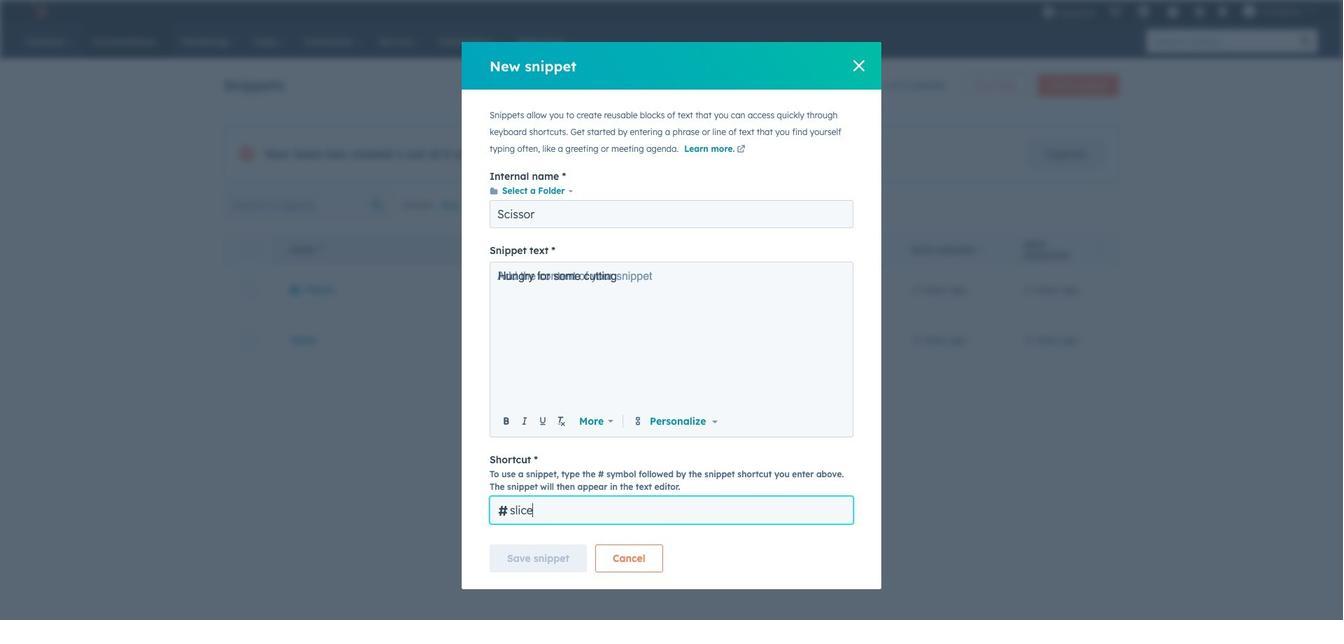Task type: vqa. For each thing, say whether or not it's contained in the screenshot.
reporting menu
no



Task type: locate. For each thing, give the bounding box(es) containing it.
None text field
[[498, 269, 846, 409]]

press to sort. element
[[980, 244, 985, 256], [1097, 244, 1102, 256]]

dialog
[[462, 42, 882, 589]]

press to sort. image
[[1097, 244, 1102, 254]]

link opens in a new window image
[[737, 146, 746, 154]]

menu
[[1036, 0, 1327, 22]]

1 horizontal spatial press to sort. element
[[1097, 244, 1102, 256]]

Search search field
[[224, 191, 394, 219]]

0 horizontal spatial press to sort. element
[[980, 244, 985, 256]]

banner
[[224, 70, 1120, 97]]



Task type: describe. For each thing, give the bounding box(es) containing it.
2 press to sort. element from the left
[[1097, 244, 1102, 256]]

ascending sort. press to sort descending. element
[[319, 244, 325, 256]]

close image
[[854, 60, 865, 71]]

Type a word to use as a shortcut text field
[[490, 496, 854, 524]]

press to sort. image
[[980, 244, 985, 254]]

Give your snippet a name text field
[[490, 200, 854, 228]]

Search HubSpot search field
[[1147, 29, 1295, 53]]

marketplaces image
[[1138, 6, 1151, 19]]

1 press to sort. element from the left
[[980, 244, 985, 256]]

link opens in a new window image
[[737, 143, 746, 156]]

jacob simon image
[[1244, 5, 1256, 17]]

ascending sort. press to sort descending. image
[[319, 244, 325, 254]]



